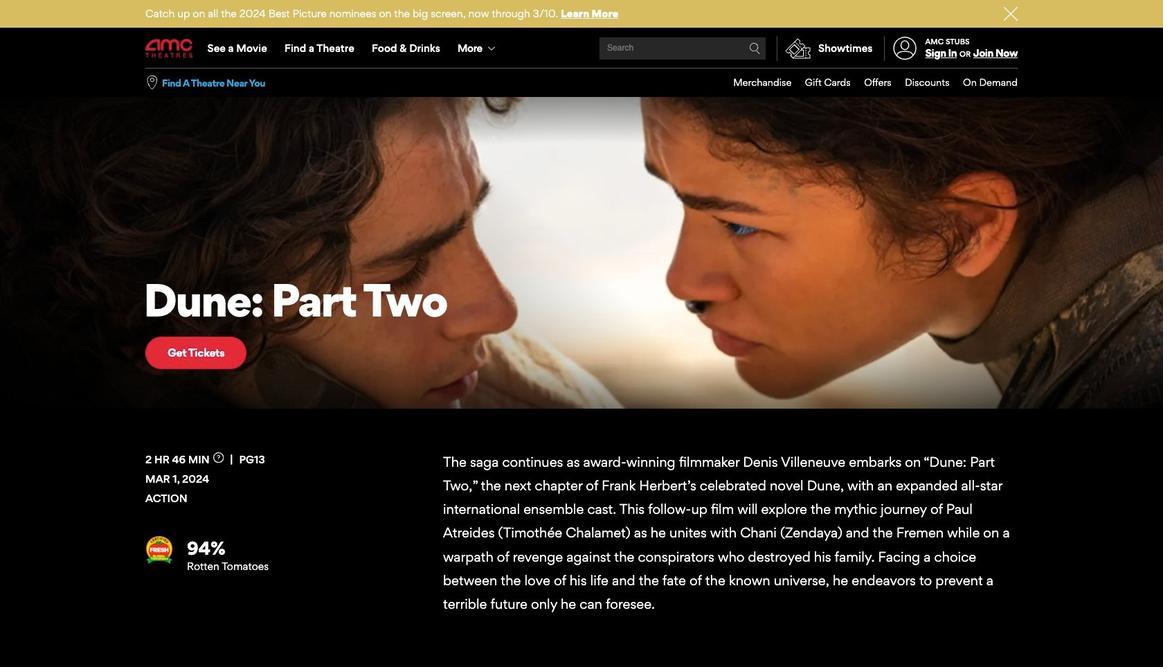 Task type: vqa. For each thing, say whether or not it's contained in the screenshot.
menu item
yes



Task type: describe. For each thing, give the bounding box(es) containing it.
1 menu item from the left
[[720, 69, 792, 97]]

5 menu item from the left
[[950, 69, 1018, 97]]

rotten tomatoes certified fresh image
[[145, 536, 173, 564]]

user profile image
[[886, 37, 925, 60]]

search the AMC website text field
[[606, 43, 750, 54]]

2 menu item from the left
[[792, 69, 851, 97]]

more information about image
[[213, 452, 224, 463]]



Task type: locate. For each thing, give the bounding box(es) containing it.
0 vertical spatial menu
[[145, 29, 1018, 68]]

3 menu item from the left
[[851, 69, 892, 97]]

sign in or join amc stubs element
[[884, 29, 1018, 68]]

showtimes image
[[778, 36, 819, 61]]

submit search icon image
[[750, 43, 761, 54]]

amc logo image
[[145, 39, 194, 58], [145, 39, 194, 58]]

dune: part two image
[[0, 97, 1164, 409]]

menu
[[145, 29, 1018, 68], [720, 69, 1018, 97]]

menu item
[[720, 69, 792, 97], [792, 69, 851, 97], [851, 69, 892, 97], [892, 69, 950, 97], [950, 69, 1018, 97]]

4 menu item from the left
[[892, 69, 950, 97]]

1 vertical spatial menu
[[720, 69, 1018, 97]]



